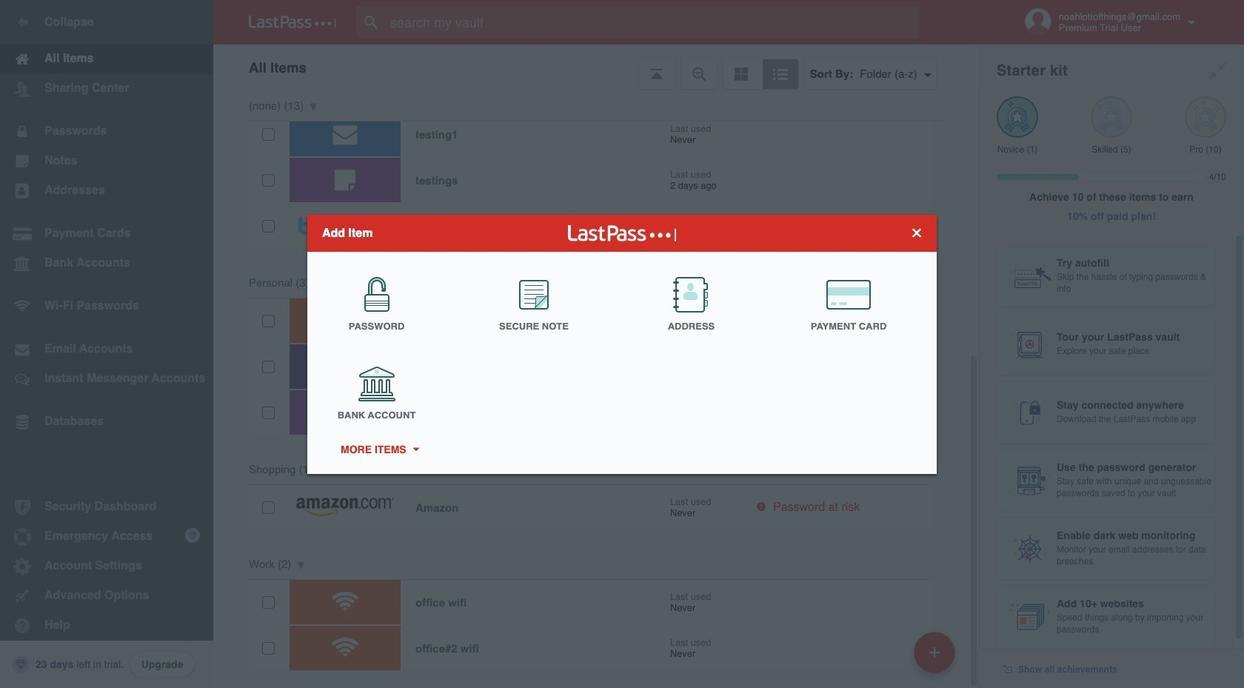 Task type: describe. For each thing, give the bounding box(es) containing it.
Search search field
[[357, 6, 949, 39]]

lastpass image
[[249, 16, 336, 29]]

search my vault text field
[[357, 6, 949, 39]]

main navigation navigation
[[0, 0, 213, 688]]

new item image
[[930, 647, 940, 657]]



Task type: vqa. For each thing, say whether or not it's contained in the screenshot.
text box
no



Task type: locate. For each thing, give the bounding box(es) containing it.
new item navigation
[[909, 627, 965, 688]]

dialog
[[307, 214, 937, 474]]

vault options navigation
[[213, 44, 979, 89]]

caret right image
[[411, 447, 421, 451]]



